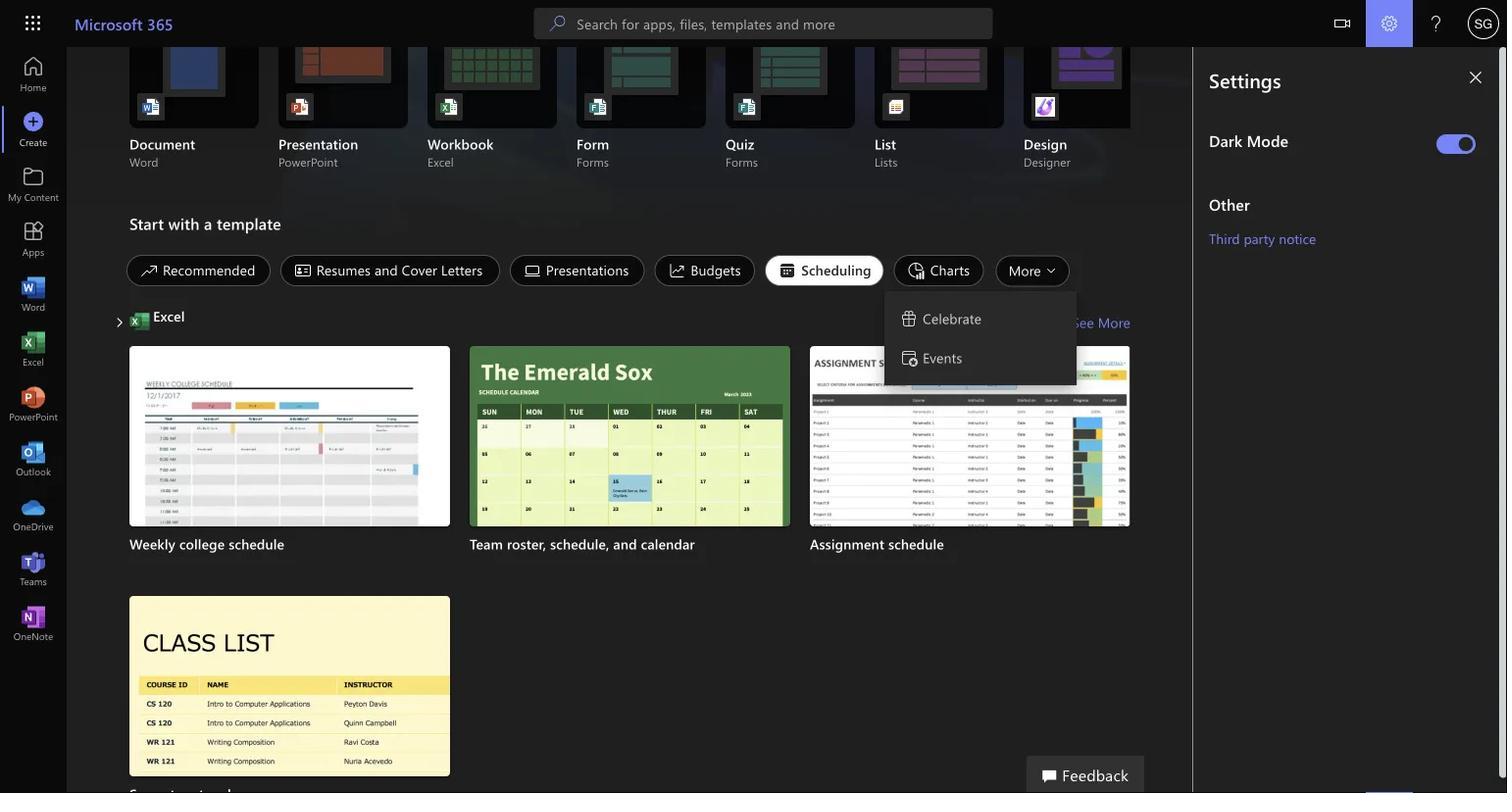 Task type: describe. For each thing, give the bounding box(es) containing it.
 button
[[1320, 0, 1367, 51]]

sg
[[1475, 16, 1493, 31]]

outlook image
[[24, 449, 43, 469]]

team roster, schedule, and calendar list item
[[470, 346, 791, 595]]

see more link
[[1073, 307, 1131, 338]]

weekly
[[130, 535, 176, 553]]

teams image
[[24, 559, 43, 579]]

weekly college schedule
[[130, 535, 285, 553]]

document word
[[130, 135, 195, 170]]

with
[[168, 213, 200, 234]]

excel inside workbook excel
[[428, 154, 454, 170]]

onenote image
[[24, 614, 43, 634]]

presentation powerpoint
[[279, 135, 358, 170]]

home image
[[24, 65, 43, 84]]

see
[[1073, 313, 1095, 332]]

see more
[[1073, 313, 1131, 332]]

dark mode element
[[1210, 130, 1429, 151]]

resumes and cover letters
[[317, 261, 483, 279]]

start
[[130, 213, 164, 234]]

onedrive image
[[24, 504, 43, 524]]

form
[[577, 135, 610, 153]]

feedback
[[1063, 764, 1129, 785]]

schedule,
[[550, 535, 610, 553]]

2 settings region from the left
[[1194, 47, 1508, 794]]

microsoft 365 banner
[[0, 0, 1508, 51]]

assignment schedule link element
[[810, 535, 1131, 554]]

schedule inside 'list item'
[[889, 535, 945, 553]]

assignment
[[810, 535, 885, 553]]

feedback button
[[1027, 756, 1145, 794]]

powerpoint presentation image
[[290, 97, 310, 117]]

resumes
[[317, 261, 371, 279]]

weekly college schedule list item
[[130, 346, 450, 763]]

team roster, schedule, and calendar image
[[470, 346, 791, 595]]

powerpoint image
[[24, 394, 43, 414]]

create image
[[24, 120, 43, 139]]

charts
[[931, 261, 970, 279]]


[[1335, 16, 1351, 31]]

third party notice link
[[1210, 229, 1317, 247]]

forms survey image
[[589, 97, 608, 117]]

my content image
[[24, 175, 43, 194]]

designer design image
[[1036, 97, 1056, 117]]

list
[[875, 135, 897, 153]]

Search box. Suggestions appear as you type. search field
[[577, 8, 993, 39]]

and inside list item
[[614, 535, 637, 553]]

events
[[923, 349, 963, 367]]

design
[[1024, 135, 1068, 153]]

budgets
[[691, 261, 741, 279]]

designer design image
[[1036, 97, 1056, 117]]



Task type: locate. For each thing, give the bounding box(es) containing it.
1 settings region from the left
[[1135, 47, 1508, 794]]

scheduling
[[802, 261, 872, 279]]

microsoft 365
[[75, 13, 173, 34]]

1 horizontal spatial and
[[614, 535, 637, 553]]

forms down form
[[577, 154, 609, 170]]

dark
[[1210, 130, 1243, 151]]

excel workbook image
[[440, 97, 459, 117]]

microsoft
[[75, 13, 143, 34]]

1 horizontal spatial forms
[[726, 154, 758, 170]]

semester at a glance list item
[[130, 596, 450, 794]]

template
[[217, 213, 281, 234]]

third
[[1210, 229, 1241, 247]]

1 horizontal spatial schedule
[[889, 535, 945, 553]]

and left calendar
[[614, 535, 637, 553]]

assignment schedule list item
[[810, 346, 1131, 593]]

list
[[130, 346, 1131, 794]]

1 horizontal spatial excel
[[428, 154, 454, 170]]

1 vertical spatial and
[[614, 535, 637, 553]]

presentations tab
[[505, 255, 650, 286]]

schedule right college
[[229, 535, 285, 553]]

1 schedule from the left
[[229, 535, 285, 553]]

and left cover
[[375, 261, 398, 279]]

0 horizontal spatial excel
[[153, 307, 185, 325]]

word image
[[24, 285, 43, 304]]

third party notice
[[1210, 229, 1317, 247]]

team roster, schedule, and calendar link element
[[470, 535, 791, 554]]

0 vertical spatial and
[[375, 261, 398, 279]]

lists
[[875, 154, 898, 170]]

recommended
[[163, 261, 256, 279]]

form forms
[[577, 135, 610, 170]]

forms for form
[[577, 154, 609, 170]]

more right see
[[1099, 313, 1131, 332]]

excel right  at the left top of page
[[153, 307, 185, 325]]

more button
[[991, 256, 1075, 287]]

resumes and cover letters tab
[[275, 255, 505, 286]]

tab list containing recommended
[[122, 255, 1131, 386]]

2 forms from the left
[[726, 154, 758, 170]]

0 vertical spatial excel
[[428, 154, 454, 170]]

excel image
[[24, 339, 43, 359]]

and inside "element"
[[375, 261, 398, 279]]

0 vertical spatial more
[[1009, 261, 1042, 280]]

calendar
[[641, 535, 695, 553]]

excel
[[428, 154, 454, 170], [153, 307, 185, 325]]

and
[[375, 261, 398, 279], [614, 535, 637, 553]]

resumes and cover letters element
[[280, 255, 500, 286]]

1 horizontal spatial more
[[1099, 313, 1131, 332]]

weekly college schedule image
[[130, 346, 450, 763]]

quiz forms
[[726, 135, 758, 170]]

designer
[[1024, 154, 1071, 170]]

scheduling tab
[[761, 255, 890, 286]]

word
[[130, 154, 158, 170]]

menu containing celebrate
[[885, 291, 1077, 386]]

assignment schedule image
[[810, 346, 1131, 593]]

word document image
[[141, 97, 161, 117]]

settings
[[1210, 67, 1282, 93]]

new quiz image
[[738, 97, 757, 117]]

design designer
[[1024, 135, 1071, 170]]

apps image
[[24, 230, 43, 249]]

document
[[130, 135, 195, 153]]

1 vertical spatial excel
[[153, 307, 185, 325]]

presentations element
[[510, 255, 645, 286]]

powerpoint
[[279, 154, 338, 170]]

other element
[[1210, 193, 1484, 215]]

mode
[[1248, 130, 1289, 151]]

0 horizontal spatial and
[[375, 261, 398, 279]]

presentations
[[546, 261, 629, 279]]

recommended element
[[127, 255, 271, 286]]

recommended tab
[[122, 255, 275, 286]]

assignment schedule
[[810, 535, 945, 553]]

forms
[[577, 154, 609, 170], [726, 154, 758, 170]]

quiz
[[726, 135, 755, 153]]

budgets element
[[655, 255, 756, 286]]

forms down quiz on the top of the page
[[726, 154, 758, 170]]

college
[[179, 535, 225, 553]]

semester at a glance image
[[130, 596, 450, 794]]

a
[[204, 213, 212, 234]]

roster,
[[507, 535, 547, 553]]

forms for quiz
[[726, 154, 758, 170]]

schedule
[[229, 535, 285, 553], [889, 535, 945, 553]]

team roster, schedule, and calendar
[[470, 535, 695, 553]]

cover
[[402, 261, 438, 279]]

menu
[[885, 291, 1077, 386]]

schedule inside list item
[[229, 535, 285, 553]]


[[114, 317, 126, 329]]

excel down 'workbook'
[[428, 154, 454, 170]]

forms inside form forms
[[577, 154, 609, 170]]

workbook
[[428, 135, 494, 153]]

None search field
[[534, 8, 993, 39]]

notice
[[1280, 229, 1317, 247]]

scheduling element
[[765, 255, 885, 286]]

dark mode
[[1210, 130, 1289, 151]]

letters
[[441, 261, 483, 279]]

0 horizontal spatial schedule
[[229, 535, 285, 553]]

other
[[1210, 193, 1251, 214]]

budgets tab
[[650, 255, 761, 286]]

365
[[147, 13, 173, 34]]

2 schedule from the left
[[889, 535, 945, 553]]

semester at a glance link element
[[130, 785, 450, 794]]

charts element
[[895, 255, 984, 286]]

more right charts
[[1009, 261, 1042, 280]]

celebrate
[[923, 310, 982, 328]]

list containing weekly college schedule
[[130, 346, 1131, 794]]

team
[[470, 535, 503, 553]]

sg button
[[1461, 0, 1508, 47]]

0 horizontal spatial more
[[1009, 261, 1042, 280]]

schedule right the assignment at bottom right
[[889, 535, 945, 553]]

more inside "link"
[[1099, 313, 1131, 332]]

1 vertical spatial more
[[1099, 313, 1131, 332]]

party
[[1244, 229, 1276, 247]]

tab list
[[122, 255, 1131, 386]]

0 horizontal spatial forms
[[577, 154, 609, 170]]

workbook excel
[[428, 135, 494, 170]]

list lists
[[875, 135, 898, 170]]

1 forms from the left
[[577, 154, 609, 170]]

more
[[1009, 261, 1042, 280], [1099, 313, 1131, 332]]

settings region
[[1135, 47, 1508, 794], [1194, 47, 1508, 794]]

presentation
[[279, 135, 358, 153]]

lists list image
[[887, 97, 907, 117]]

start with a template
[[130, 213, 281, 234]]

more inside dropdown button
[[1009, 261, 1042, 280]]

navigation
[[0, 47, 67, 651]]

weekly college schedule link element
[[130, 535, 450, 554]]



Task type: vqa. For each thing, say whether or not it's contained in the screenshot.


